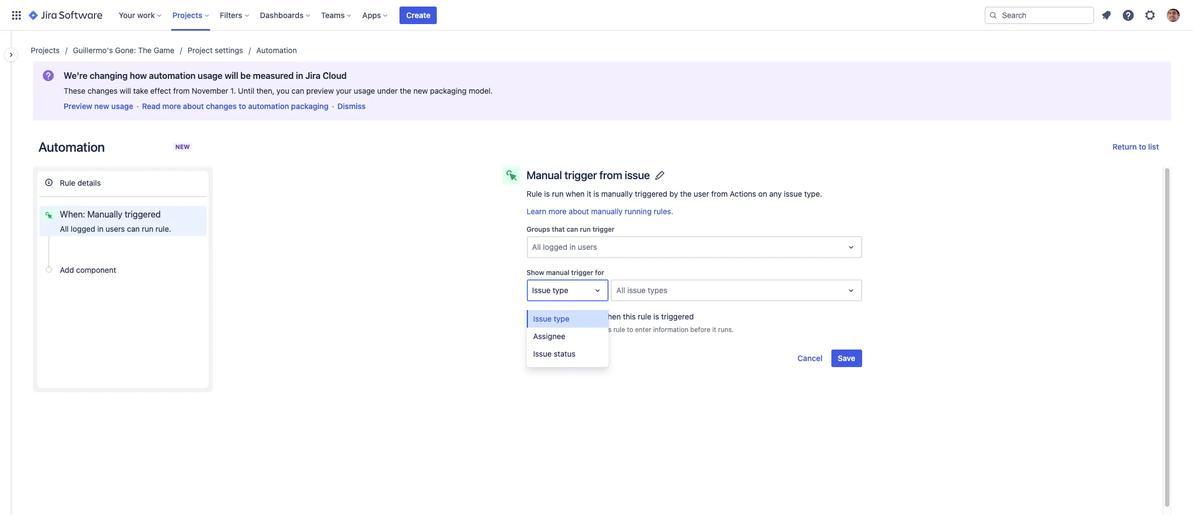 Task type: describe. For each thing, give the bounding box(es) containing it.
manual
[[546, 269, 570, 277]]

people
[[540, 326, 561, 334]]

trigger down learn more about manually running rules.
[[593, 226, 615, 234]]

your profile and settings image
[[1167, 9, 1180, 22]]

manual trigger from issue
[[527, 169, 650, 182]]

0 vertical spatial usage
[[198, 71, 223, 81]]

cancel button
[[791, 350, 829, 368]]

2 vertical spatial from
[[711, 189, 728, 199]]

2 · from the left
[[332, 102, 334, 111]]

0 vertical spatial issue
[[625, 169, 650, 182]]

0 horizontal spatial to
[[239, 102, 246, 111]]

effect
[[150, 86, 171, 96]]

1 horizontal spatial automation
[[248, 102, 289, 111]]

all for all issue types
[[617, 286, 625, 295]]

it inside prompt for input when this rule is triggered ask people who trigger this rule to enter information before it runs.
[[712, 326, 716, 334]]

we're
[[64, 71, 88, 81]]

these
[[64, 86, 85, 96]]

when: manually triggered
[[60, 210, 161, 220]]

save button
[[831, 350, 862, 368]]

show
[[527, 269, 544, 277]]

on
[[759, 189, 767, 199]]

from inside we're changing how automation usage will be measured in jira cloud these changes will take effect from november 1. until then, you can preview your usage under the new packaging model.
[[173, 86, 190, 96]]

be
[[240, 71, 251, 81]]

add component button
[[40, 261, 206, 279]]

until
[[238, 86, 254, 96]]

project settings
[[188, 46, 243, 55]]

projects for projects popup button
[[172, 10, 202, 19]]

0 horizontal spatial is
[[544, 189, 550, 199]]

november
[[192, 86, 228, 96]]

1 vertical spatial issue
[[784, 189, 802, 199]]

2 horizontal spatial can
[[567, 226, 578, 234]]

you
[[277, 86, 289, 96]]

1 vertical spatial triggered
[[125, 210, 161, 220]]

assignee
[[533, 332, 566, 341]]

rule details
[[60, 178, 101, 187]]

manually
[[87, 210, 122, 220]]

we're changing how automation usage will be measured in jira cloud these changes will take effect from november 1. until then, you can preview your usage under the new packaging model.
[[64, 71, 493, 96]]

1 horizontal spatial about
[[569, 207, 589, 216]]

for inside prompt for input when this rule is triggered ask people who trigger this rule to enter information before it runs.
[[570, 312, 580, 322]]

prompt
[[542, 312, 568, 322]]

return to list
[[1113, 142, 1159, 152]]

your
[[119, 10, 135, 19]]

0 vertical spatial manually
[[601, 189, 633, 199]]

project settings link
[[188, 44, 243, 57]]

logged for all logged in users can run rule.
[[71, 225, 95, 234]]

who
[[563, 326, 576, 334]]

changes inside we're changing how automation usage will be measured in jira cloud these changes will take effect from november 1. until then, you can preview your usage under the new packaging model.
[[88, 86, 118, 96]]

packaging inside we're changing how automation usage will be measured in jira cloud these changes will take effect from november 1. until then, you can preview your usage under the new packaging model.
[[430, 86, 467, 96]]

guillermo's
[[73, 46, 113, 55]]

1 vertical spatial more
[[549, 207, 567, 216]]

rule is run when it is manually triggered by the user from actions on any issue type.
[[527, 189, 822, 199]]

0 vertical spatial issue
[[532, 286, 551, 295]]

component
[[76, 265, 116, 275]]

0 vertical spatial automation
[[256, 46, 297, 55]]

change trigger image for when: manually triggered
[[190, 209, 204, 222]]

runs.
[[718, 326, 734, 334]]

groups that can run trigger
[[527, 226, 615, 234]]

measured
[[253, 71, 294, 81]]

new
[[175, 143, 190, 150]]

2 horizontal spatial usage
[[354, 86, 375, 96]]

in for all logged in users can run rule.
[[97, 225, 104, 234]]

automation inside we're changing how automation usage will be measured in jira cloud these changes will take effect from november 1. until then, you can preview your usage under the new packaging model.
[[149, 71, 196, 81]]

guillermo's gone: the game link
[[73, 44, 174, 57]]

projects button
[[169, 6, 213, 24]]

0 vertical spatial issue type
[[532, 286, 568, 295]]

teams
[[321, 10, 345, 19]]

gone:
[[115, 46, 136, 55]]

type.
[[804, 189, 822, 199]]

0 horizontal spatial it
[[587, 189, 591, 199]]

0 vertical spatial type
[[553, 286, 568, 295]]

preview new usage · read more about changes to automation packaging · dismiss
[[64, 102, 366, 111]]

is inside prompt for input when this rule is triggered ask people who trigger this rule to enter information before it runs.
[[654, 312, 659, 322]]

create
[[406, 10, 431, 19]]

that
[[552, 226, 565, 234]]

0 vertical spatial this
[[623, 312, 636, 322]]

when for run
[[566, 189, 585, 199]]

user
[[694, 189, 709, 199]]

0 horizontal spatial usage
[[111, 102, 133, 111]]

trigger right manual
[[565, 169, 597, 182]]

ask people who trigger this rule to enter information before it runs. alert
[[527, 326, 862, 335]]

2 vertical spatial issue
[[627, 286, 646, 295]]

your
[[336, 86, 352, 96]]

all issue types
[[617, 286, 668, 295]]

all logged in users can run rule.
[[60, 225, 171, 234]]

1 vertical spatial will
[[120, 86, 131, 96]]

list
[[1149, 142, 1159, 152]]

when for input
[[602, 312, 621, 322]]

1 horizontal spatial from
[[600, 169, 622, 182]]

settings
[[215, 46, 243, 55]]

ask
[[527, 326, 538, 334]]

game
[[154, 46, 174, 55]]

save
[[838, 354, 856, 363]]

details
[[77, 178, 101, 187]]

the inside we're changing how automation usage will be measured in jira cloud these changes will take effect from november 1. until then, you can preview your usage under the new packaging model.
[[400, 86, 411, 96]]

filters
[[220, 10, 242, 19]]

0 horizontal spatial more
[[162, 102, 181, 111]]

in inside we're changing how automation usage will be measured in jira cloud these changes will take effect from november 1. until then, you can preview your usage under the new packaging model.
[[296, 71, 303, 81]]

read more about changes to automation packaging button
[[142, 101, 329, 112]]

the
[[138, 46, 152, 55]]

logged for all logged in users
[[543, 243, 568, 252]]

all logged in users
[[532, 243, 597, 252]]

1 vertical spatial rule
[[614, 326, 625, 334]]

cloud
[[323, 71, 347, 81]]

preview
[[306, 86, 334, 96]]

return
[[1113, 142, 1137, 152]]

issue status
[[533, 350, 576, 359]]

take
[[133, 86, 148, 96]]

1 vertical spatial changes
[[206, 102, 237, 111]]

help image
[[1122, 9, 1135, 22]]

trigger up open icon on the bottom of the page
[[571, 269, 593, 277]]

groups
[[527, 226, 550, 234]]

1 vertical spatial issue
[[533, 315, 552, 324]]

manual
[[527, 169, 562, 182]]

then,
[[256, 86, 275, 96]]

running
[[625, 207, 652, 216]]

trigger inside prompt for input when this rule is triggered ask people who trigger this rule to enter information before it runs.
[[578, 326, 598, 334]]

project
[[188, 46, 213, 55]]

1 vertical spatial issue type
[[533, 315, 570, 324]]

projects link
[[31, 44, 60, 57]]

dismiss
[[337, 102, 366, 111]]

your work
[[119, 10, 155, 19]]

triggered for ask
[[661, 312, 694, 322]]



Task type: vqa. For each thing, say whether or not it's contained in the screenshot.
refuse
no



Task type: locate. For each thing, give the bounding box(es) containing it.
type up who
[[554, 315, 570, 324]]

in left the jira
[[296, 71, 303, 81]]

0 horizontal spatial rule
[[60, 178, 75, 187]]

2 horizontal spatial is
[[654, 312, 659, 322]]

rule up enter
[[638, 312, 651, 322]]

can inside we're changing how automation usage will be measured in jira cloud these changes will take effect from november 1. until then, you can preview your usage under the new packaging model.
[[291, 86, 304, 96]]

for up open icon on the bottom of the page
[[595, 269, 604, 277]]

changing
[[90, 71, 128, 81]]

preview
[[64, 102, 92, 111]]

notifications image
[[1100, 9, 1113, 22]]

run down manual
[[552, 189, 564, 199]]

appswitcher icon image
[[10, 9, 23, 22]]

status
[[554, 350, 576, 359]]

1 vertical spatial automation
[[248, 102, 289, 111]]

projects inside projects popup button
[[172, 10, 202, 19]]

1 vertical spatial for
[[570, 312, 580, 322]]

0 horizontal spatial this
[[600, 326, 612, 334]]

0 vertical spatial changes
[[88, 86, 118, 96]]

can down when: manually triggered
[[127, 225, 140, 234]]

more
[[162, 102, 181, 111], [549, 207, 567, 216]]

cancel
[[798, 354, 823, 363]]

in down manually
[[97, 225, 104, 234]]

apps
[[362, 10, 381, 19]]

1 vertical spatial when
[[602, 312, 621, 322]]

0 horizontal spatial all
[[60, 225, 69, 234]]

any
[[769, 189, 782, 199]]

banner containing your work
[[0, 0, 1193, 31]]

rule left details
[[60, 178, 75, 187]]

packaging
[[430, 86, 467, 96], [291, 102, 329, 111]]

about down november
[[183, 102, 204, 111]]

1 horizontal spatial is
[[594, 189, 599, 199]]

add
[[60, 265, 74, 275]]

1 horizontal spatial the
[[680, 189, 692, 199]]

0 horizontal spatial rule
[[614, 326, 625, 334]]

guillermo's gone: the game
[[73, 46, 174, 55]]

0 horizontal spatial packaging
[[291, 102, 329, 111]]

1 horizontal spatial automation
[[256, 46, 297, 55]]

projects up "project"
[[172, 10, 202, 19]]

run down learn more about manually running rules.
[[580, 226, 591, 234]]

this
[[623, 312, 636, 322], [600, 326, 612, 334]]

to inside button
[[1139, 142, 1147, 152]]

0 vertical spatial rule
[[638, 312, 651, 322]]

from right user
[[711, 189, 728, 199]]

issue down assignee at the left of the page
[[533, 350, 552, 359]]

is up learn more about manually running rules.
[[594, 189, 599, 199]]

users down when: manually triggered
[[106, 225, 125, 234]]

automation
[[149, 71, 196, 81], [248, 102, 289, 111]]

to left list at the right top of page
[[1139, 142, 1147, 152]]

dashboards button
[[257, 6, 315, 24]]

1 horizontal spatial this
[[623, 312, 636, 322]]

work
[[137, 10, 155, 19]]

open image
[[591, 284, 604, 298]]

users for all logged in users can run rule.
[[106, 225, 125, 234]]

1 horizontal spatial to
[[627, 326, 633, 334]]

is
[[544, 189, 550, 199], [594, 189, 599, 199], [654, 312, 659, 322]]

when inside prompt for input when this rule is triggered ask people who trigger this rule to enter information before it runs.
[[602, 312, 621, 322]]

open image
[[845, 241, 858, 254], [845, 284, 858, 298]]

in
[[296, 71, 303, 81], [97, 225, 104, 234], [570, 243, 576, 252]]

logged down when:
[[71, 225, 95, 234]]

issue type down manual
[[532, 286, 568, 295]]

0 horizontal spatial for
[[570, 312, 580, 322]]

dashboards
[[260, 10, 304, 19]]

0 horizontal spatial change trigger image
[[190, 209, 204, 222]]

manually
[[601, 189, 633, 199], [591, 207, 623, 216]]

new inside we're changing how automation usage will be measured in jira cloud these changes will take effect from november 1. until then, you can preview your usage under the new packaging model.
[[413, 86, 428, 96]]

types
[[648, 286, 668, 295]]

1 horizontal spatial in
[[296, 71, 303, 81]]

1 horizontal spatial can
[[291, 86, 304, 96]]

0 vertical spatial automation
[[149, 71, 196, 81]]

before
[[690, 326, 711, 334]]

in down groups that can run trigger
[[570, 243, 576, 252]]

1 · from the left
[[137, 102, 139, 111]]

1 horizontal spatial will
[[225, 71, 238, 81]]

is up 'information'
[[654, 312, 659, 322]]

1 open image from the top
[[845, 241, 858, 254]]

model.
[[469, 86, 493, 96]]

rules.
[[654, 207, 673, 216]]

issue left types
[[627, 286, 646, 295]]

rule left enter
[[614, 326, 625, 334]]

automation down then,
[[248, 102, 289, 111]]

1 vertical spatial type
[[554, 315, 570, 324]]

the right under
[[400, 86, 411, 96]]

run left rule.
[[142, 225, 154, 234]]

2 vertical spatial triggered
[[661, 312, 694, 322]]

1 vertical spatial manually
[[591, 207, 623, 216]]

usage down take
[[111, 102, 133, 111]]

1 horizontal spatial changes
[[206, 102, 237, 111]]

0 horizontal spatial changes
[[88, 86, 118, 96]]

triggered for by
[[635, 189, 668, 199]]

issue right the any
[[784, 189, 802, 199]]

is down manual
[[544, 189, 550, 199]]

1 vertical spatial logged
[[543, 243, 568, 252]]

show manual trigger for element
[[527, 280, 609, 368]]

0 horizontal spatial in
[[97, 225, 104, 234]]

when down manual trigger from issue
[[566, 189, 585, 199]]

0 horizontal spatial about
[[183, 102, 204, 111]]

logged
[[71, 225, 95, 234], [543, 243, 568, 252]]

changes
[[88, 86, 118, 96], [206, 102, 237, 111]]

this up enter
[[623, 312, 636, 322]]

1 horizontal spatial run
[[552, 189, 564, 199]]

all down groups
[[532, 243, 541, 252]]

packaging left model.
[[430, 86, 467, 96]]

None text field
[[532, 242, 534, 253]]

preview new usage button
[[64, 101, 133, 112]]

2 horizontal spatial in
[[570, 243, 576, 252]]

from
[[173, 86, 190, 96], [600, 169, 622, 182], [711, 189, 728, 199]]

packaging down preview
[[291, 102, 329, 111]]

input
[[582, 312, 600, 322]]

settings image
[[1144, 9, 1157, 22]]

learn more about manually running rules. link
[[527, 207, 673, 216]]

1 horizontal spatial change trigger image
[[653, 169, 667, 182]]

more down effect
[[162, 102, 181, 111]]

2 horizontal spatial from
[[711, 189, 728, 199]]

1 horizontal spatial new
[[413, 86, 428, 96]]

1 horizontal spatial all
[[532, 243, 541, 252]]

all for all logged in users can run rule.
[[60, 225, 69, 234]]

issue up people
[[533, 315, 552, 324]]

new right under
[[413, 86, 428, 96]]

changes down november
[[206, 102, 237, 111]]

2 horizontal spatial all
[[617, 286, 625, 295]]

can right the you
[[291, 86, 304, 96]]

projects right sidebar navigation icon
[[31, 46, 60, 55]]

show manual trigger for
[[527, 269, 604, 277]]

all
[[60, 225, 69, 234], [532, 243, 541, 252], [617, 286, 625, 295]]

from right effect
[[173, 86, 190, 96]]

users for all logged in users
[[578, 243, 597, 252]]

0 vertical spatial for
[[595, 269, 604, 277]]

to left enter
[[627, 326, 633, 334]]

0 horizontal spatial when
[[566, 189, 585, 199]]

0 vertical spatial more
[[162, 102, 181, 111]]

primary element
[[7, 0, 985, 30]]

Search field
[[985, 6, 1095, 24]]

0 vertical spatial the
[[400, 86, 411, 96]]

teams button
[[318, 6, 356, 24]]

usage up dismiss
[[354, 86, 375, 96]]

2 open image from the top
[[845, 284, 858, 298]]

0 horizontal spatial from
[[173, 86, 190, 96]]

add component
[[60, 265, 116, 275]]

new right preview
[[94, 102, 109, 111]]

can right that
[[567, 226, 578, 234]]

rule up learn
[[527, 189, 542, 199]]

trigger down input
[[578, 326, 598, 334]]

1 horizontal spatial projects
[[172, 10, 202, 19]]

1 vertical spatial change trigger image
[[190, 209, 204, 222]]

all right open icon on the bottom of the page
[[617, 286, 625, 295]]

usage up november
[[198, 71, 223, 81]]

jira software image
[[29, 9, 102, 22], [29, 9, 102, 22]]

0 horizontal spatial will
[[120, 86, 131, 96]]

triggered
[[635, 189, 668, 199], [125, 210, 161, 220], [661, 312, 694, 322]]

0 vertical spatial when
[[566, 189, 585, 199]]

this right who
[[600, 326, 612, 334]]

triggered up 'information'
[[661, 312, 694, 322]]

projects
[[172, 10, 202, 19], [31, 46, 60, 55]]

0 vertical spatial all
[[60, 225, 69, 234]]

rule.
[[156, 225, 171, 234]]

issue
[[625, 169, 650, 182], [784, 189, 802, 199], [627, 286, 646, 295]]

0 vertical spatial rule
[[60, 178, 75, 187]]

automation up measured
[[256, 46, 297, 55]]

0 horizontal spatial the
[[400, 86, 411, 96]]

1 vertical spatial usage
[[354, 86, 375, 96]]

changes up preview new usage button
[[88, 86, 118, 96]]

the
[[400, 86, 411, 96], [680, 189, 692, 199]]

banner
[[0, 0, 1193, 31]]

issue type up people
[[533, 315, 570, 324]]

will left take
[[120, 86, 131, 96]]

enter
[[635, 326, 651, 334]]

· left dismiss
[[332, 102, 334, 111]]

1 vertical spatial to
[[1139, 142, 1147, 152]]

automation up rule details
[[38, 139, 105, 155]]

it
[[587, 189, 591, 199], [712, 326, 716, 334]]

will left be
[[225, 71, 238, 81]]

under
[[377, 86, 398, 96]]

rule inside button
[[60, 178, 75, 187]]

to down until
[[239, 102, 246, 111]]

issue down show
[[532, 286, 551, 295]]

1 vertical spatial automation
[[38, 139, 105, 155]]

jira
[[305, 71, 321, 81]]

1 horizontal spatial ·
[[332, 102, 334, 111]]

type down manual
[[553, 286, 568, 295]]

2 horizontal spatial run
[[580, 226, 591, 234]]

0 horizontal spatial can
[[127, 225, 140, 234]]

users down groups that can run trigger
[[578, 243, 597, 252]]

filters button
[[217, 6, 253, 24]]

0 horizontal spatial ·
[[137, 102, 139, 111]]

1 vertical spatial this
[[600, 326, 612, 334]]

rule for rule details
[[60, 178, 75, 187]]

change trigger image
[[653, 169, 667, 182], [190, 209, 204, 222]]

automation
[[256, 46, 297, 55], [38, 139, 105, 155]]

2 vertical spatial issue
[[533, 350, 552, 359]]

when right input
[[602, 312, 621, 322]]

1 vertical spatial new
[[94, 102, 109, 111]]

0 vertical spatial new
[[413, 86, 428, 96]]

information
[[653, 326, 689, 334]]

more up that
[[549, 207, 567, 216]]

0 vertical spatial about
[[183, 102, 204, 111]]

how
[[130, 71, 147, 81]]

usage
[[198, 71, 223, 81], [354, 86, 375, 96], [111, 102, 133, 111]]

will
[[225, 71, 238, 81], [120, 86, 131, 96]]

issue up running
[[625, 169, 650, 182]]

rule details button
[[40, 173, 206, 192]]

return to list button
[[1106, 138, 1166, 156]]

learn more about manually running rules.
[[527, 207, 673, 216]]

read
[[142, 102, 160, 111]]

0 vertical spatial triggered
[[635, 189, 668, 199]]

from up learn more about manually running rules.
[[600, 169, 622, 182]]

1 horizontal spatial more
[[549, 207, 567, 216]]

0 vertical spatial projects
[[172, 10, 202, 19]]

0 vertical spatial it
[[587, 189, 591, 199]]

2 vertical spatial all
[[617, 286, 625, 295]]

triggered inside prompt for input when this rule is triggered ask people who trigger this rule to enter information before it runs.
[[661, 312, 694, 322]]

triggered up rule.
[[125, 210, 161, 220]]

to inside prompt for input when this rule is triggered ask people who trigger this rule to enter information before it runs.
[[627, 326, 633, 334]]

0 horizontal spatial projects
[[31, 46, 60, 55]]

1 vertical spatial in
[[97, 225, 104, 234]]

1 horizontal spatial when
[[602, 312, 621, 322]]

manual trigger from issue image
[[505, 169, 518, 182]]

1 vertical spatial all
[[532, 243, 541, 252]]

it left runs. at the right bottom
[[712, 326, 716, 334]]

for up who
[[570, 312, 580, 322]]

automation up effect
[[149, 71, 196, 81]]

1 horizontal spatial rule
[[638, 312, 651, 322]]

triggered up the rules.
[[635, 189, 668, 199]]

create button
[[400, 6, 437, 24]]

in for all logged in users
[[570, 243, 576, 252]]

1 vertical spatial about
[[569, 207, 589, 216]]

all down when:
[[60, 225, 69, 234]]

0 horizontal spatial users
[[106, 225, 125, 234]]

projects for projects 'link' on the top
[[31, 46, 60, 55]]

manually up learn more about manually running rules.
[[601, 189, 633, 199]]

0 horizontal spatial run
[[142, 225, 154, 234]]

1 vertical spatial rule
[[527, 189, 542, 199]]

search image
[[989, 11, 998, 19]]

0 horizontal spatial automation
[[149, 71, 196, 81]]

0 vertical spatial will
[[225, 71, 238, 81]]

1 horizontal spatial it
[[712, 326, 716, 334]]

about up groups that can run trigger
[[569, 207, 589, 216]]

open image for all issue types
[[845, 284, 858, 298]]

when
[[566, 189, 585, 199], [602, 312, 621, 322]]

1 horizontal spatial users
[[578, 243, 597, 252]]

sidebar navigation image
[[0, 44, 24, 66]]

new
[[413, 86, 428, 96], [94, 102, 109, 111]]

all for all logged in users
[[532, 243, 541, 252]]

1 vertical spatial open image
[[845, 284, 858, 298]]

logged down that
[[543, 243, 568, 252]]

learn
[[527, 207, 547, 216]]

it down manual trigger from issue
[[587, 189, 591, 199]]

manually left running
[[591, 207, 623, 216]]

apps button
[[359, 6, 392, 24]]

prompt for input when this rule is triggered ask people who trigger this rule to enter information before it runs.
[[527, 312, 734, 334]]

· left "read"
[[137, 102, 139, 111]]

1 vertical spatial the
[[680, 189, 692, 199]]

1 vertical spatial packaging
[[291, 102, 329, 111]]

your work button
[[115, 6, 166, 24]]

the right by
[[680, 189, 692, 199]]

rule for rule is run when it is manually triggered by the user from actions on any issue type.
[[527, 189, 542, 199]]

1 vertical spatial it
[[712, 326, 716, 334]]

0 vertical spatial to
[[239, 102, 246, 111]]

change trigger image for manual trigger from issue
[[653, 169, 667, 182]]

open image for all logged in users
[[845, 241, 858, 254]]



